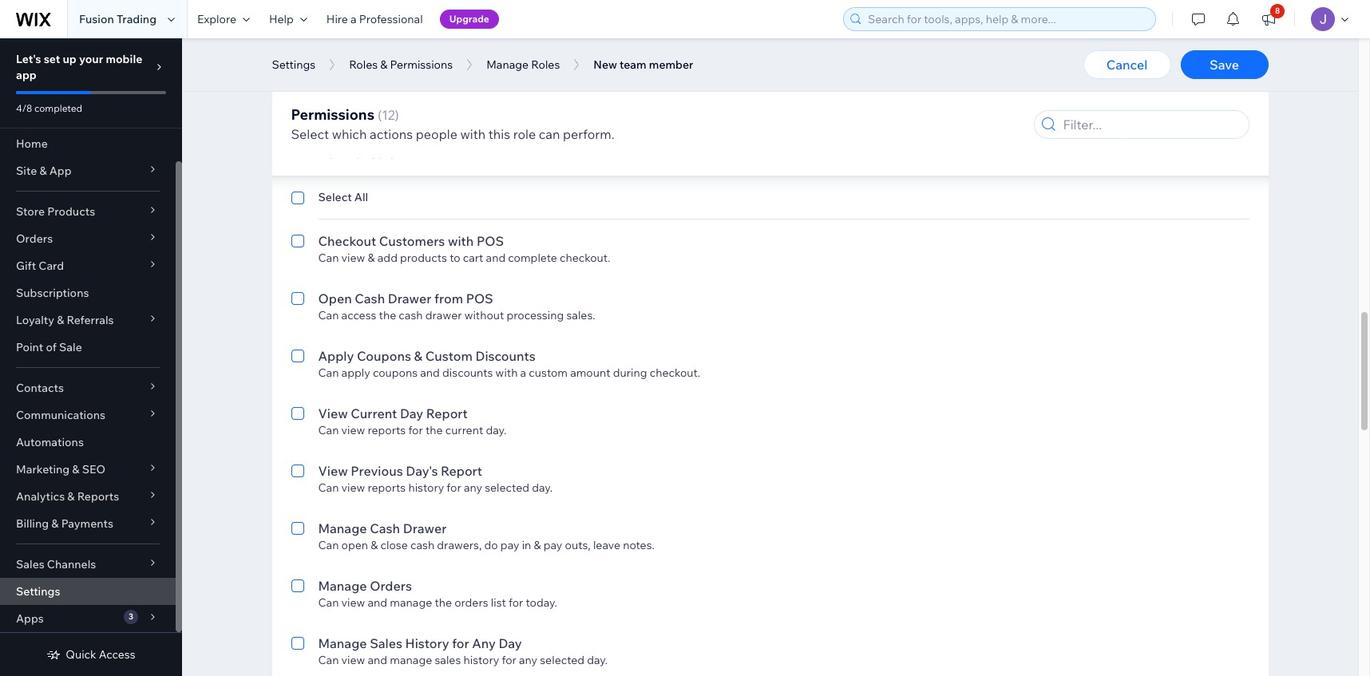 Task type: describe. For each thing, give the bounding box(es) containing it.
analytics & reports
[[16, 490, 119, 504]]

loyalty & referrals button
[[0, 307, 176, 334]]

during
[[613, 366, 647, 380]]

point of sale link
[[0, 334, 176, 361]]

without
[[464, 308, 504, 323]]

team
[[620, 57, 647, 72]]

& inside button
[[380, 57, 388, 72]]

history
[[405, 636, 449, 652]]

orders button
[[0, 225, 176, 252]]

drawer for pos
[[388, 291, 432, 307]]

view inside manage sales history for any day can view and manage sales history for any selected day.
[[341, 653, 365, 668]]

1 pay from the left
[[501, 538, 519, 553]]

day. inside view current day report can view reports for the current day.
[[486, 423, 507, 438]]

sensitive
[[772, 89, 818, 104]]

the inside open cash drawer from pos can access the cash drawer without processing sales.
[[379, 308, 396, 323]]

report for view current day report
[[426, 406, 468, 422]]

close
[[380, 538, 408, 553]]

communications
[[16, 408, 105, 422]]

products
[[47, 204, 95, 219]]

with inside permissions ( 12 ) select which actions people with this role can perform.
[[460, 126, 486, 142]]

any inside view previous day's report can view reports history for any selected day.
[[464, 481, 482, 495]]

cart
[[463, 251, 483, 265]]

select inside permissions ( 12 ) select which actions people with this role can perform.
[[291, 126, 329, 142]]

1 manage from the top
[[390, 32, 432, 46]]

of inside point of sale link
[[46, 340, 57, 355]]

store products button
[[0, 198, 176, 225]]

home
[[16, 137, 48, 151]]

subscriptions link
[[0, 280, 176, 307]]

view inside checkout customers with pos can view & add products to cart and complete checkout.
[[341, 251, 365, 265]]

save
[[1210, 57, 1239, 73]]

manage orders can view and manage the orders list for today.
[[318, 578, 557, 610]]

your
[[79, 52, 103, 66]]

report for view previous day's report
[[441, 463, 482, 479]]

hire a professional link
[[317, 0, 433, 38]]

processing
[[507, 308, 564, 323]]

day. inside manage sales history for any day can view and manage sales history for any selected day.
[[587, 653, 608, 668]]

3
[[129, 612, 133, 622]]

current
[[445, 423, 483, 438]]

up
[[63, 52, 77, 66]]

day inside view current day report can view reports for the current day.
[[400, 406, 423, 422]]

open
[[318, 291, 352, 307]]

store down "upgrade" button
[[435, 32, 461, 46]]

shipping
[[772, 32, 818, 46]]

leave
[[593, 538, 621, 553]]

for inside manage orders can view and manage the orders list for today.
[[509, 596, 523, 610]]

notes.
[[623, 538, 655, 553]]

store products
[[16, 204, 95, 219]]

manage roles
[[486, 57, 560, 72]]

reports for previous
[[368, 481, 406, 495]]

for down list
[[502, 653, 517, 668]]

all
[[354, 190, 368, 204]]

view for view previous day's report
[[318, 463, 348, 479]]

settings for settings link
[[16, 585, 60, 599]]

products
[[400, 251, 447, 265]]

loyalty & referrals
[[16, 313, 114, 327]]

subscriptions
[[16, 286, 89, 300]]

app
[[16, 68, 37, 82]]

cash for open
[[355, 291, 385, 307]]

like
[[846, 89, 864, 104]]

today.
[[526, 596, 557, 610]]

access inside manage store (limited access) can view and manage store products, categories, settings and more, but cannot access sensitive data like orders and abandoned carts.
[[734, 89, 769, 104]]

access)
[[459, 72, 505, 88]]

coupons
[[357, 348, 411, 364]]

view for view current day report
[[318, 406, 348, 422]]

billing
[[16, 517, 49, 531]]

sidebar element
[[0, 38, 182, 676]]

the inside manage orders can view and manage the orders list for today.
[[435, 596, 452, 610]]

more,
[[643, 89, 673, 104]]

with inside the apply coupons & custom discounts can apply coupons and discounts with a custom amount during checkout.
[[496, 366, 518, 380]]

for left any
[[452, 636, 469, 652]]

permissions inside permissions ( 12 ) select which actions people with this role can perform.
[[291, 105, 374, 124]]

drawer
[[425, 308, 462, 323]]

this
[[489, 126, 510, 142]]

in
[[522, 538, 531, 553]]

drawer for open
[[403, 521, 447, 537]]

12
[[382, 107, 395, 123]]

with inside checkout customers with pos can view & add products to cart and complete checkout.
[[448, 233, 474, 249]]

4/8 completed
[[16, 102, 82, 114]]

& right billing
[[51, 517, 59, 531]]

cash inside manage cash drawer can open & close cash drawers, do pay in & pay outs, leave notes.
[[410, 538, 435, 553]]

gift
[[16, 259, 36, 273]]

gift card button
[[0, 252, 176, 280]]

help button
[[260, 0, 317, 38]]

quick access
[[66, 648, 135, 662]]

orders inside manage store (limited access) can view and manage store products, categories, settings and more, but cannot access sensitive data like orders and abandoned carts.
[[866, 89, 900, 104]]

sales inside manage sales history for any day can view and manage sales history for any selected day.
[[370, 636, 402, 652]]

1 horizontal spatial sales
[[616, 32, 642, 46]]

for inside view current day report can view reports for the current day.
[[408, 423, 423, 438]]

manage cash drawer can open & close cash drawers, do pay in & pay outs, leave notes.
[[318, 521, 655, 553]]

day. inside view previous day's report can view reports history for any selected day.
[[532, 481, 553, 495]]

reports for current
[[368, 423, 406, 438]]

& inside popup button
[[39, 164, 47, 178]]

1 products, from the top
[[464, 32, 514, 46]]

analytics & reports button
[[0, 483, 176, 510]]

new
[[594, 57, 617, 72]]

communications button
[[0, 402, 176, 429]]

which
[[332, 126, 367, 142]]

view current day report can view reports for the current day.
[[318, 406, 507, 438]]

the inside view current day report can view reports for the current day.
[[426, 423, 443, 438]]

products, inside manage store (limited access) can view and manage store products, categories, settings and more, but cannot access sensitive data like orders and abandoned carts.
[[464, 89, 514, 104]]

day inside manage sales history for any day can view and manage sales history for any selected day.
[[499, 636, 522, 652]]

cash inside open cash drawer from pos can access the cash drawer without processing sales.
[[399, 308, 423, 323]]

analytics
[[16, 490, 65, 504]]

checkout. inside checkout customers with pos can view & add products to cart and complete checkout.
[[560, 251, 611, 265]]

sales inside popup button
[[16, 557, 44, 572]]

manage for roles
[[486, 57, 529, 72]]

orders inside dropdown button
[[16, 232, 53, 246]]

contacts button
[[0, 375, 176, 402]]

can inside view previous day's report can view reports history for any selected day.
[[318, 481, 339, 495]]

can inside the apply coupons & custom discounts can apply coupons and discounts with a custom amount during checkout.
[[318, 366, 339, 380]]

amount
[[570, 366, 611, 380]]

billing & payments button
[[0, 510, 176, 537]]

add
[[378, 251, 398, 265]]

& left seo
[[72, 462, 79, 477]]

sales inside manage sales history for any day can view and manage sales history for any selected day.
[[435, 653, 461, 668]]

& inside the apply coupons & custom discounts can apply coupons and discounts with a custom amount during checkout.
[[414, 348, 423, 364]]

pos inside checkout customers with pos can view & add products to cart and complete checkout.
[[477, 233, 504, 249]]

quick
[[66, 648, 96, 662]]

upgrade
[[449, 13, 489, 25]]

new team member
[[594, 57, 694, 72]]

gift card
[[16, 259, 64, 273]]

fusion trading
[[79, 12, 157, 26]]

actions
[[370, 126, 413, 142]]

professional
[[359, 12, 423, 26]]

manage store (limited access) can view and manage store products, categories, settings and more, but cannot access sensitive data like orders and abandoned carts.
[[318, 72, 1015, 104]]

0 horizontal spatial a
[[351, 12, 357, 26]]

checkout customers with pos can view & add products to cart and complete checkout.
[[318, 233, 611, 265]]

day's
[[406, 463, 438, 479]]

1 vertical spatial select
[[318, 190, 352, 204]]

do
[[484, 538, 498, 553]]

tax.
[[842, 32, 861, 46]]

seo
[[82, 462, 106, 477]]

marketing & seo button
[[0, 456, 176, 483]]

)
[[395, 107, 399, 123]]

marketing
[[16, 462, 70, 477]]

store left settings,
[[696, 32, 723, 46]]



Task type: locate. For each thing, give the bounding box(es) containing it.
1 horizontal spatial pay
[[544, 538, 563, 553]]

1 vertical spatial drawer
[[403, 521, 447, 537]]

sales
[[616, 32, 642, 46], [435, 653, 461, 668]]

access down open
[[341, 308, 377, 323]]

0 vertical spatial view
[[318, 406, 348, 422]]

0 vertical spatial categories,
[[516, 32, 574, 46]]

cannot
[[696, 89, 732, 104]]

cash right open
[[355, 291, 385, 307]]

1 categories, from the top
[[516, 32, 574, 46]]

1 horizontal spatial settings
[[272, 57, 316, 72]]

& left reports
[[67, 490, 75, 504]]

0 vertical spatial day.
[[486, 423, 507, 438]]

help
[[269, 12, 294, 26]]

contacts
[[16, 381, 64, 395]]

0 vertical spatial sales
[[16, 557, 44, 572]]

0 horizontal spatial sales
[[435, 653, 461, 668]]

cash inside open cash drawer from pos can access the cash drawer without processing sales.
[[355, 291, 385, 307]]

1 vertical spatial the
[[426, 423, 443, 438]]

store inside manage store (limited access) can view and manage store products, categories, settings and more, but cannot access sensitive data like orders and abandoned carts.
[[370, 72, 403, 88]]

1 vertical spatial reports
[[368, 481, 406, 495]]

sales down history
[[435, 653, 461, 668]]

sales
[[16, 557, 44, 572], [370, 636, 402, 652]]

cash
[[355, 291, 385, 307], [370, 521, 400, 537]]

settings up apps
[[16, 585, 60, 599]]

manage inside manage cash drawer can open & close cash drawers, do pay in & pay outs, leave notes.
[[318, 521, 367, 537]]

can inside checkout customers with pos can view & add products to cart and complete checkout.
[[318, 251, 339, 265]]

2 view from the top
[[341, 89, 365, 104]]

drawers,
[[437, 538, 482, 553]]

pos
[[477, 233, 504, 249], [466, 291, 493, 307]]

open cash drawer from pos can access the cash drawer without processing sales.
[[318, 291, 596, 323]]

1 vertical spatial sales
[[370, 636, 402, 652]]

previous
[[351, 463, 403, 479]]

for inside view previous day's report can view reports history for any selected day.
[[447, 481, 461, 495]]

can inside open cash drawer from pos can access the cash drawer without processing sales.
[[318, 308, 339, 323]]

sales.
[[567, 308, 596, 323]]

settings inside 'settings' button
[[272, 57, 316, 72]]

roles & permissions
[[349, 57, 453, 72]]

of down which
[[354, 145, 366, 161]]

marketing & seo
[[16, 462, 106, 477]]

for up day's
[[408, 423, 423, 438]]

reports down the current
[[368, 423, 406, 438]]

store up 12
[[370, 72, 403, 88]]

pos inside open cash drawer from pos can access the cash drawer without processing sales.
[[466, 291, 493, 307]]

0 vertical spatial sales
[[616, 32, 642, 46]]

roles down can view and manage store products, categories, orders, sales channels, store settings, shipping and tax.
[[531, 57, 560, 72]]

fusion
[[79, 12, 114, 26]]

4 manage from the top
[[390, 653, 432, 668]]

0 vertical spatial checkout.
[[560, 251, 611, 265]]

products, down access)
[[464, 89, 514, 104]]

0 vertical spatial select
[[291, 126, 329, 142]]

abandoned
[[925, 89, 984, 104]]

settings inside settings link
[[16, 585, 60, 599]]

2 can from the top
[[318, 89, 339, 104]]

a inside the apply coupons & custom discounts can apply coupons and discounts with a custom amount during checkout.
[[520, 366, 526, 380]]

history inside view previous day's report can view reports history for any selected day.
[[408, 481, 444, 495]]

set
[[44, 52, 60, 66]]

0 vertical spatial settings
[[272, 57, 316, 72]]

& inside dropdown button
[[67, 490, 75, 504]]

report inside view previous day's report can view reports history for any selected day.
[[441, 463, 482, 479]]

& inside dropdown button
[[57, 313, 64, 327]]

1 horizontal spatial any
[[519, 653, 538, 668]]

history down day's
[[408, 481, 444, 495]]

custom
[[425, 348, 473, 364]]

view inside manage orders can view and manage the orders list for today.
[[341, 596, 365, 610]]

permissions down professional
[[390, 57, 453, 72]]

select left all
[[318, 190, 352, 204]]

1 vertical spatial checkout.
[[650, 366, 701, 380]]

2 horizontal spatial day.
[[587, 653, 608, 668]]

1 vertical spatial day.
[[532, 481, 553, 495]]

can
[[318, 32, 339, 46], [318, 89, 339, 104], [318, 251, 339, 265], [318, 308, 339, 323], [318, 366, 339, 380], [318, 423, 339, 438], [318, 481, 339, 495], [318, 538, 339, 553], [318, 596, 339, 610], [318, 653, 339, 668]]

can view and manage store products, categories, orders, sales channels, store settings, shipping and tax.
[[318, 32, 861, 46]]

cash for manage
[[370, 521, 400, 537]]

can inside manage cash drawer can open & close cash drawers, do pay in & pay outs, leave notes.
[[318, 538, 339, 553]]

0 horizontal spatial orders
[[16, 232, 53, 246]]

0 vertical spatial point
[[320, 145, 351, 161]]

roles inside roles & permissions button
[[349, 57, 378, 72]]

0 vertical spatial report
[[426, 406, 468, 422]]

1 vertical spatial store
[[16, 204, 45, 219]]

store down (limited
[[435, 89, 461, 104]]

2 pay from the left
[[544, 538, 563, 553]]

automations link
[[0, 429, 176, 456]]

0 vertical spatial cash
[[355, 291, 385, 307]]

1 vertical spatial sales
[[435, 653, 461, 668]]

1 horizontal spatial history
[[464, 653, 499, 668]]

1 view from the top
[[341, 32, 365, 46]]

orders,
[[577, 32, 613, 46]]

sale down actions
[[369, 145, 395, 161]]

sale inside sidebar element
[[59, 340, 82, 355]]

0 horizontal spatial access
[[341, 308, 377, 323]]

point of sale
[[320, 145, 395, 161], [16, 340, 82, 355]]

view inside view previous day's report can view reports history for any selected day.
[[318, 463, 348, 479]]

selected down today.
[[540, 653, 585, 668]]

None checkbox
[[291, 13, 304, 46], [291, 289, 304, 323], [291, 462, 304, 495], [291, 519, 304, 553], [291, 634, 304, 668], [291, 13, 304, 46], [291, 289, 304, 323], [291, 462, 304, 495], [291, 519, 304, 553], [291, 634, 304, 668]]

drawer up close
[[403, 521, 447, 537]]

any
[[472, 636, 496, 652]]

categories, up can
[[516, 89, 574, 104]]

permissions
[[390, 57, 453, 72], [291, 105, 374, 124]]

manage for sales
[[318, 636, 367, 652]]

and inside manage sales history for any day can view and manage sales history for any selected day.
[[368, 653, 387, 668]]

2 vertical spatial with
[[496, 366, 518, 380]]

to
[[450, 251, 460, 265]]

6 view from the top
[[341, 596, 365, 610]]

save button
[[1181, 50, 1269, 79]]

0 horizontal spatial point of sale
[[16, 340, 82, 355]]

and inside checkout customers with pos can view & add products to cart and complete checkout.
[[486, 251, 506, 265]]

any down today.
[[519, 653, 538, 668]]

can inside view current day report can view reports for the current day.
[[318, 423, 339, 438]]

any up manage cash drawer can open & close cash drawers, do pay in & pay outs, leave notes. on the left bottom of page
[[464, 481, 482, 495]]

1 vertical spatial products,
[[464, 89, 514, 104]]

0 vertical spatial cash
[[399, 308, 423, 323]]

cancel button
[[1083, 50, 1171, 79]]

reports inside view previous day's report can view reports history for any selected day.
[[368, 481, 406, 495]]

view inside view current day report can view reports for the current day.
[[341, 423, 365, 438]]

0 vertical spatial history
[[408, 481, 444, 495]]

manage for cash
[[318, 521, 367, 537]]

1 vertical spatial cash
[[370, 521, 400, 537]]

0 horizontal spatial day
[[400, 406, 423, 422]]

0 vertical spatial selected
[[485, 481, 529, 495]]

reports inside view current day report can view reports for the current day.
[[368, 423, 406, 438]]

cash up close
[[370, 521, 400, 537]]

categories, inside manage store (limited access) can view and manage store products, categories, settings and more, but cannot access sensitive data like orders and abandoned carts.
[[516, 89, 574, 104]]

2 categories, from the top
[[516, 89, 574, 104]]

selected inside manage sales history for any day can view and manage sales history for any selected day.
[[540, 653, 585, 668]]

Search for tools, apps, help & more... field
[[863, 8, 1151, 30]]

& right the site
[[39, 164, 47, 178]]

1 vertical spatial of
[[46, 340, 57, 355]]

site & app button
[[0, 157, 176, 184]]

for up 'drawers,'
[[447, 481, 461, 495]]

1 vertical spatial access
[[341, 308, 377, 323]]

0 vertical spatial sale
[[369, 145, 395, 161]]

report inside view current day report can view reports for the current day.
[[426, 406, 468, 422]]

& up coupons
[[414, 348, 423, 364]]

0 horizontal spatial sale
[[59, 340, 82, 355]]

0 horizontal spatial pay
[[501, 538, 519, 553]]

1 vertical spatial history
[[464, 653, 499, 668]]

& right in
[[534, 538, 541, 553]]

1 roles from the left
[[349, 57, 378, 72]]

sales left history
[[370, 636, 402, 652]]

site
[[16, 164, 37, 178]]

1 vertical spatial selected
[[540, 653, 585, 668]]

4 can from the top
[[318, 308, 339, 323]]

1 vertical spatial view
[[318, 463, 348, 479]]

store left products
[[16, 204, 45, 219]]

orders inside manage orders can view and manage the orders list for today.
[[370, 578, 412, 594]]

0 vertical spatial reports
[[368, 423, 406, 438]]

None checkbox
[[291, 70, 304, 104], [291, 190, 304, 209], [291, 232, 304, 265], [291, 347, 304, 380], [291, 404, 304, 438], [291, 577, 304, 610], [291, 70, 304, 104], [291, 190, 304, 209], [291, 232, 304, 265], [291, 347, 304, 380], [291, 404, 304, 438], [291, 577, 304, 610]]

manage up history
[[390, 596, 432, 610]]

1 vertical spatial orders
[[455, 596, 488, 610]]

1 vertical spatial point of sale
[[16, 340, 82, 355]]

0 horizontal spatial day.
[[486, 423, 507, 438]]

roles & permissions button
[[341, 53, 461, 77]]

0 vertical spatial permissions
[[390, 57, 453, 72]]

0 vertical spatial products,
[[464, 32, 514, 46]]

and inside the apply coupons & custom discounts can apply coupons and discounts with a custom amount during checkout.
[[420, 366, 440, 380]]

manage up roles & permissions button
[[390, 32, 432, 46]]

0 horizontal spatial history
[[408, 481, 444, 495]]

1 vertical spatial report
[[441, 463, 482, 479]]

roles down hire a professional
[[349, 57, 378, 72]]

2 roles from the left
[[531, 57, 560, 72]]

people
[[416, 126, 457, 142]]

1 vertical spatial cash
[[410, 538, 435, 553]]

list
[[491, 596, 506, 610]]

can inside manage store (limited access) can view and manage store products, categories, settings and more, but cannot access sensitive data like orders and abandoned carts.
[[318, 89, 339, 104]]

0 vertical spatial a
[[351, 12, 357, 26]]

store inside "popup button"
[[16, 204, 45, 219]]

manage sales history for any day can view and manage sales history for any selected day.
[[318, 636, 608, 668]]

let's
[[16, 52, 41, 66]]

manage up )
[[390, 89, 432, 104]]

orders down close
[[370, 578, 412, 594]]

manage
[[486, 57, 529, 72], [318, 72, 367, 88], [318, 521, 367, 537], [318, 578, 367, 594], [318, 636, 367, 652]]

4/8
[[16, 102, 32, 114]]

1 horizontal spatial orders
[[866, 89, 900, 104]]

day.
[[486, 423, 507, 438], [532, 481, 553, 495], [587, 653, 608, 668]]

3 can from the top
[[318, 251, 339, 265]]

0 vertical spatial day
[[400, 406, 423, 422]]

day right the current
[[400, 406, 423, 422]]

point of sale down which
[[320, 145, 395, 161]]

0 vertical spatial store
[[370, 72, 403, 88]]

reports
[[77, 490, 119, 504]]

0 horizontal spatial selected
[[485, 481, 529, 495]]

upgrade button
[[440, 10, 499, 29]]

checkout. inside the apply coupons & custom discounts can apply coupons and discounts with a custom amount during checkout.
[[650, 366, 701, 380]]

pay
[[501, 538, 519, 553], [544, 538, 563, 553]]

history inside manage sales history for any day can view and manage sales history for any selected day.
[[464, 653, 499, 668]]

settings for 'settings' button
[[272, 57, 316, 72]]

select left which
[[291, 126, 329, 142]]

categories, up manage roles at the left top of page
[[516, 32, 574, 46]]

8 button
[[1251, 0, 1287, 38]]

settings,
[[725, 32, 770, 46]]

selected up manage cash drawer can open & close cash drawers, do pay in & pay outs, leave notes. on the left bottom of page
[[485, 481, 529, 495]]

with left this
[[460, 126, 486, 142]]

and inside manage orders can view and manage the orders list for today.
[[368, 596, 387, 610]]

Filter... field
[[1059, 111, 1244, 138]]

any
[[464, 481, 482, 495], [519, 653, 538, 668]]

a down discounts
[[520, 366, 526, 380]]

selected inside view previous day's report can view reports history for any selected day.
[[485, 481, 529, 495]]

can inside manage sales history for any day can view and manage sales history for any selected day.
[[318, 653, 339, 668]]

4 view from the top
[[341, 423, 365, 438]]

trading
[[117, 12, 157, 26]]

manage inside button
[[486, 57, 529, 72]]

2 view from the top
[[318, 463, 348, 479]]

& left the add
[[368, 251, 375, 265]]

1 vertical spatial sale
[[59, 340, 82, 355]]

manage
[[390, 32, 432, 46], [390, 89, 432, 104], [390, 596, 432, 610], [390, 653, 432, 668]]

point inside sidebar element
[[16, 340, 43, 355]]

view left the current
[[318, 406, 348, 422]]

& down professional
[[380, 57, 388, 72]]

manage roles button
[[478, 53, 568, 77]]

7 can from the top
[[318, 481, 339, 495]]

0 vertical spatial of
[[354, 145, 366, 161]]

1 vertical spatial pos
[[466, 291, 493, 307]]

1 horizontal spatial a
[[520, 366, 526, 380]]

view previous day's report can view reports history for any selected day.
[[318, 463, 553, 495]]

cash right close
[[410, 538, 435, 553]]

2 vertical spatial the
[[435, 596, 452, 610]]

1 horizontal spatial point of sale
[[320, 145, 395, 161]]

1 view from the top
[[318, 406, 348, 422]]

manage inside manage orders can view and manage the orders list for today.
[[390, 596, 432, 610]]

cancel
[[1107, 57, 1148, 73]]

point down which
[[320, 145, 351, 161]]

manage inside manage sales history for any day can view and manage sales history for any selected day.
[[390, 653, 432, 668]]

permissions inside button
[[390, 57, 453, 72]]

pay left in
[[501, 538, 519, 553]]

0 vertical spatial point of sale
[[320, 145, 395, 161]]

apps
[[16, 612, 44, 626]]

access
[[734, 89, 769, 104], [341, 308, 377, 323]]

with down discounts
[[496, 366, 518, 380]]

discounts
[[442, 366, 493, 380]]

of down "loyalty & referrals"
[[46, 340, 57, 355]]

& inside checkout customers with pos can view & add products to cart and complete checkout.
[[368, 251, 375, 265]]

orders inside manage orders can view and manage the orders list for today.
[[455, 596, 488, 610]]

1 horizontal spatial permissions
[[390, 57, 453, 72]]

0 horizontal spatial of
[[46, 340, 57, 355]]

home link
[[0, 130, 176, 157]]

for right list
[[509, 596, 523, 610]]

apply
[[341, 366, 370, 380]]

2 reports from the top
[[368, 481, 406, 495]]

channels
[[47, 557, 96, 572]]

0 horizontal spatial roles
[[349, 57, 378, 72]]

store inside manage store (limited access) can view and manage store products, categories, settings and more, but cannot access sensitive data like orders and abandoned carts.
[[435, 89, 461, 104]]

view
[[341, 32, 365, 46], [341, 89, 365, 104], [341, 251, 365, 265], [341, 423, 365, 438], [341, 481, 365, 495], [341, 596, 365, 610], [341, 653, 365, 668]]

sales channels
[[16, 557, 96, 572]]

orders right like
[[866, 89, 900, 104]]

point of sale down loyalty
[[16, 340, 82, 355]]

2 products, from the top
[[464, 89, 514, 104]]

1 vertical spatial settings
[[16, 585, 60, 599]]

0 horizontal spatial sales
[[16, 557, 44, 572]]

5 can from the top
[[318, 366, 339, 380]]

report up current
[[426, 406, 468, 422]]

reports down previous
[[368, 481, 406, 495]]

5 view from the top
[[341, 481, 365, 495]]

3 view from the top
[[341, 251, 365, 265]]

permissions ( 12 ) select which actions people with this role can perform.
[[291, 105, 615, 142]]

manage inside manage sales history for any day can view and manage sales history for any selected day.
[[318, 636, 367, 652]]

manage for store
[[318, 72, 367, 88]]

view inside manage store (limited access) can view and manage store products, categories, settings and more, but cannot access sensitive data like orders and abandoned carts.
[[341, 89, 365, 104]]

2 vertical spatial day.
[[587, 653, 608, 668]]

history
[[408, 481, 444, 495], [464, 653, 499, 668]]

site & app
[[16, 164, 72, 178]]

view inside view current day report can view reports for the current day.
[[318, 406, 348, 422]]

roles inside manage roles button
[[531, 57, 560, 72]]

manage for orders
[[318, 578, 367, 594]]

for
[[408, 423, 423, 438], [447, 481, 461, 495], [509, 596, 523, 610], [452, 636, 469, 652], [502, 653, 517, 668]]

selected
[[485, 481, 529, 495], [540, 653, 585, 668]]

7 view from the top
[[341, 653, 365, 668]]

loyalty
[[16, 313, 54, 327]]

access inside open cash drawer from pos can access the cash drawer without processing sales.
[[341, 308, 377, 323]]

1 horizontal spatial day
[[499, 636, 522, 652]]

manage inside manage orders can view and manage the orders list for today.
[[318, 578, 367, 594]]

1 horizontal spatial checkout.
[[650, 366, 701, 380]]

report right day's
[[441, 463, 482, 479]]

0 horizontal spatial checkout.
[[560, 251, 611, 265]]

0 horizontal spatial any
[[464, 481, 482, 495]]

0 horizontal spatial permissions
[[291, 105, 374, 124]]

channels,
[[644, 32, 694, 46]]

cash left drawer
[[399, 308, 423, 323]]

& right loyalty
[[57, 313, 64, 327]]

10 can from the top
[[318, 653, 339, 668]]

app
[[49, 164, 72, 178]]

sale down "loyalty & referrals"
[[59, 340, 82, 355]]

checkout. right during
[[650, 366, 701, 380]]

a right the hire
[[351, 12, 357, 26]]

any inside manage sales history for any day can view and manage sales history for any selected day.
[[519, 653, 538, 668]]

the up history
[[435, 596, 452, 610]]

manage inside manage store (limited access) can view and manage store products, categories, settings and more, but cannot access sensitive data like orders and abandoned carts.
[[318, 72, 367, 88]]

cash
[[399, 308, 423, 323], [410, 538, 435, 553]]

orders
[[866, 89, 900, 104], [455, 596, 488, 610]]

0 vertical spatial orders
[[866, 89, 900, 104]]

the left current
[[426, 423, 443, 438]]

point down loyalty
[[16, 340, 43, 355]]

0 vertical spatial pos
[[477, 233, 504, 249]]

drawer
[[388, 291, 432, 307], [403, 521, 447, 537]]

1 horizontal spatial sales
[[370, 636, 402, 652]]

pos up cart
[[477, 233, 504, 249]]

carts.
[[987, 89, 1015, 104]]

the up coupons
[[379, 308, 396, 323]]

drawer inside open cash drawer from pos can access the cash drawer without processing sales.
[[388, 291, 432, 307]]

role
[[513, 126, 536, 142]]

0 vertical spatial access
[[734, 89, 769, 104]]

can inside manage orders can view and manage the orders list for today.
[[318, 596, 339, 610]]

completed
[[34, 102, 82, 114]]

orders left list
[[455, 596, 488, 610]]

1 vertical spatial day
[[499, 636, 522, 652]]

0 vertical spatial the
[[379, 308, 396, 323]]

0 vertical spatial drawer
[[388, 291, 432, 307]]

cash inside manage cash drawer can open & close cash drawers, do pay in & pay outs, leave notes.
[[370, 521, 400, 537]]

1 horizontal spatial store
[[370, 72, 403, 88]]

point of sale inside sidebar element
[[16, 340, 82, 355]]

1 horizontal spatial point
[[320, 145, 351, 161]]

1 reports from the top
[[368, 423, 406, 438]]

8 can from the top
[[318, 538, 339, 553]]

1 vertical spatial with
[[448, 233, 474, 249]]

drawer up drawer
[[388, 291, 432, 307]]

1 vertical spatial a
[[520, 366, 526, 380]]

apply coupons & custom discounts can apply coupons and discounts with a custom amount during checkout.
[[318, 348, 701, 380]]

but
[[675, 89, 693, 104]]

0 vertical spatial any
[[464, 481, 482, 495]]

0 horizontal spatial settings
[[16, 585, 60, 599]]

1 horizontal spatial access
[[734, 89, 769, 104]]

manage inside manage store (limited access) can view and manage store products, categories, settings and more, but cannot access sensitive data like orders and abandoned carts.
[[390, 89, 432, 104]]

1 horizontal spatial sale
[[369, 145, 395, 161]]

view
[[318, 406, 348, 422], [318, 463, 348, 479]]

checkout. right complete
[[560, 251, 611, 265]]

with up to
[[448, 233, 474, 249]]

6 can from the top
[[318, 423, 339, 438]]

permissions up which
[[291, 105, 374, 124]]

view left previous
[[318, 463, 348, 479]]

0 vertical spatial orders
[[16, 232, 53, 246]]

referrals
[[67, 313, 114, 327]]

perform.
[[563, 126, 615, 142]]

1 horizontal spatial day.
[[532, 481, 553, 495]]

custom
[[529, 366, 568, 380]]

settings down help button
[[272, 57, 316, 72]]

drawer inside manage cash drawer can open & close cash drawers, do pay in & pay outs, leave notes.
[[403, 521, 447, 537]]

1 vertical spatial point
[[16, 340, 43, 355]]

history down any
[[464, 653, 499, 668]]

view inside view previous day's report can view reports history for any selected day.
[[341, 481, 365, 495]]

& right open
[[371, 538, 378, 553]]

access right cannot
[[734, 89, 769, 104]]

sales up team
[[616, 32, 642, 46]]

pay left outs,
[[544, 538, 563, 553]]

3 manage from the top
[[390, 596, 432, 610]]

sale
[[369, 145, 395, 161], [59, 340, 82, 355]]

1 horizontal spatial orders
[[370, 578, 412, 594]]

0 horizontal spatial point
[[16, 340, 43, 355]]

1 horizontal spatial of
[[354, 145, 366, 161]]

0 vertical spatial with
[[460, 126, 486, 142]]

products, down "upgrade" button
[[464, 32, 514, 46]]

2 manage from the top
[[390, 89, 432, 104]]

pos up the "without"
[[466, 291, 493, 307]]

1 can from the top
[[318, 32, 339, 46]]

9 can from the top
[[318, 596, 339, 610]]

a
[[351, 12, 357, 26], [520, 366, 526, 380]]

1 vertical spatial any
[[519, 653, 538, 668]]

orders up gift card
[[16, 232, 53, 246]]

data
[[820, 89, 844, 104]]

hire
[[326, 12, 348, 26]]

manage down history
[[390, 653, 432, 668]]

day right any
[[499, 636, 522, 652]]

sales down billing
[[16, 557, 44, 572]]



Task type: vqa. For each thing, say whether or not it's contained in the screenshot.


